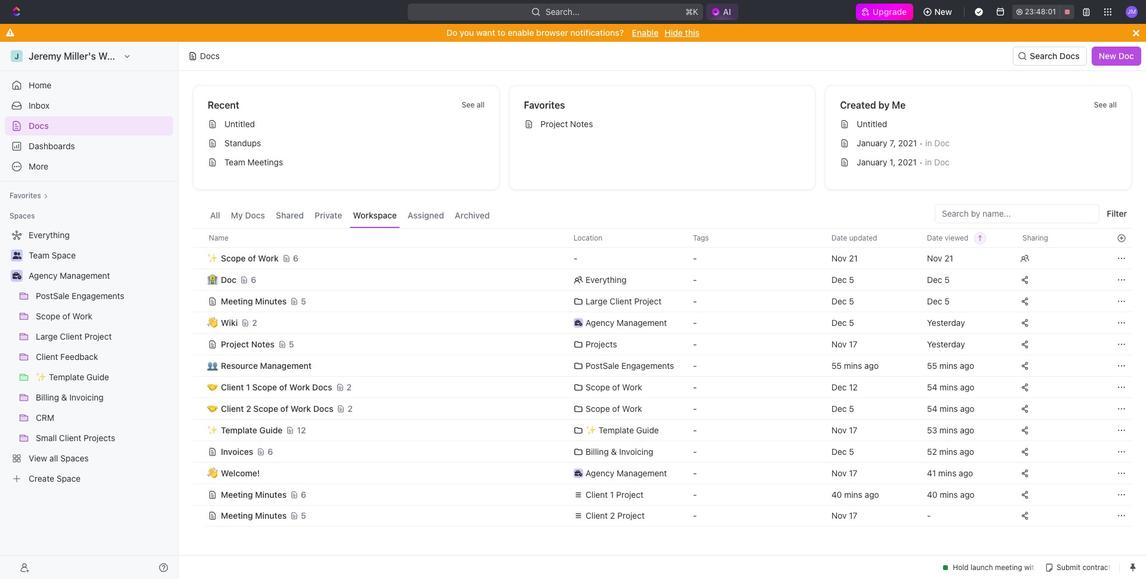 Task type: vqa. For each thing, say whether or not it's contained in the screenshot.


Task type: locate. For each thing, give the bounding box(es) containing it.
1 vertical spatial 54 mins ago
[[928, 404, 975, 414]]

team right user group image
[[29, 250, 49, 260]]

more
[[29, 161, 48, 171]]

40 mins ago
[[832, 490, 880, 500], [928, 490, 975, 500]]

agency management inside agency management link
[[29, 271, 110, 281]]

doc down name
[[221, 275, 237, 285]]

large inside row
[[586, 296, 608, 306]]

0 vertical spatial postsale
[[36, 291, 69, 301]]

2021 for january 1, 2021
[[899, 157, 917, 167]]

2 meeting from the top
[[221, 490, 253, 500]]

dec 5 for large client project
[[832, 296, 855, 306]]

1 see all from the left
[[462, 100, 485, 109]]

docs right my
[[245, 210, 265, 220]]

54 for 5
[[928, 404, 938, 414]]

doc down jm dropdown button
[[1119, 51, 1135, 61]]

1 horizontal spatial billing & invoicing
[[586, 447, 654, 457]]

more button
[[5, 157, 173, 176]]

everything
[[29, 230, 70, 240], [586, 275, 627, 285]]

agency up client 1 project at the bottom of the page
[[586, 468, 615, 478]]

scope
[[221, 253, 246, 263], [36, 311, 60, 321], [252, 382, 277, 392], [586, 382, 610, 392], [254, 404, 278, 414], [586, 404, 610, 414]]

1 horizontal spatial 55 mins ago
[[928, 361, 975, 371]]

my docs
[[231, 210, 265, 220]]

1 horizontal spatial 55
[[928, 361, 938, 371]]

• inside january 7, 2021 • in doc
[[920, 138, 924, 148]]

docs down inbox
[[29, 121, 49, 131]]

create
[[29, 474, 54, 484]]

row containing client 1 scope of work docs
[[193, 375, 1133, 399]]

0 horizontal spatial 40
[[832, 490, 843, 500]]

1 vertical spatial notes
[[251, 339, 275, 349]]

3 row from the top
[[193, 268, 1133, 292]]

billing & invoicing inside tree
[[36, 392, 104, 403]]

spaces
[[10, 211, 35, 220], [60, 453, 89, 464]]

2 2021 from the top
[[899, 157, 917, 167]]

1 vertical spatial 12
[[297, 425, 306, 435]]

in for january 1, 2021
[[926, 157, 933, 167]]

2021 right 7, in the top right of the page
[[899, 138, 918, 148]]

1 vertical spatial minutes
[[255, 490, 287, 500]]

1 see from the left
[[462, 100, 475, 109]]

space
[[52, 250, 76, 260], [57, 474, 81, 484]]

meeting minutes
[[221, 296, 287, 306], [221, 490, 287, 500], [221, 511, 287, 521]]

12 row from the top
[[193, 462, 1133, 484]]

1 untitled from the left
[[225, 119, 255, 129]]

& up client 1 project at the bottom of the page
[[612, 447, 617, 457]]

1 vertical spatial agency
[[586, 318, 615, 328]]

new button
[[919, 2, 960, 22]]

yesterday
[[928, 318, 966, 328], [928, 339, 966, 349]]

projects
[[586, 339, 618, 349], [84, 433, 115, 443]]

0 vertical spatial in
[[926, 138, 933, 148]]

1 vertical spatial 54
[[928, 404, 938, 414]]

enable
[[508, 27, 535, 38]]

spaces inside tree
[[60, 453, 89, 464]]

1 horizontal spatial see
[[1095, 100, 1108, 109]]

date
[[832, 233, 848, 242], [928, 233, 944, 242]]

docs down the "client 1 scope of work docs"
[[314, 404, 334, 414]]

of
[[248, 253, 256, 263], [62, 311, 70, 321], [279, 382, 287, 392], [613, 382, 620, 392], [281, 404, 289, 414], [613, 404, 620, 414]]

project inside tree
[[85, 332, 112, 342]]

billing up 'crm'
[[36, 392, 59, 403]]

0 vertical spatial spaces
[[10, 211, 35, 220]]

3 nov 17 from the top
[[832, 468, 858, 478]]

tree inside sidebar navigation
[[5, 226, 173, 489]]

2 see all button from the left
[[1090, 98, 1123, 112]]

new right upgrade on the top right
[[935, 7, 953, 17]]

space inside team space link
[[52, 250, 76, 260]]

viewed
[[946, 233, 969, 242]]

nov for 53 mins ago
[[832, 425, 847, 435]]

1 see all button from the left
[[457, 98, 490, 112]]

1 horizontal spatial 40 mins ago
[[928, 490, 975, 500]]

agency management up client 1 project at the bottom of the page
[[586, 468, 668, 478]]

engagements inside tree
[[72, 291, 124, 301]]

1 vertical spatial space
[[57, 474, 81, 484]]

invoicing up client 1 project at the bottom of the page
[[620, 447, 654, 457]]

nov
[[832, 253, 847, 263], [928, 253, 943, 263], [832, 339, 847, 349], [832, 425, 847, 435], [832, 468, 847, 478], [832, 511, 847, 521]]

mins for row containing invoices
[[940, 447, 958, 457]]

1 date from the left
[[832, 233, 848, 242]]

0 vertical spatial 1
[[246, 382, 250, 392]]

2021 for january 7, 2021
[[899, 138, 918, 148]]

team meetings link
[[203, 153, 494, 172]]

4 17 from the top
[[850, 511, 858, 521]]

1 54 from the top
[[928, 382, 938, 392]]

1 horizontal spatial date
[[928, 233, 944, 242]]

✨ inside row
[[586, 425, 597, 435]]

docs
[[200, 51, 220, 61], [1060, 51, 1081, 61], [29, 121, 49, 131], [245, 210, 265, 220], [312, 382, 332, 392], [314, 404, 334, 414]]

0 vertical spatial minutes
[[255, 296, 287, 306]]

minutes for large client project
[[255, 296, 287, 306]]

meetings
[[248, 157, 283, 167]]

1 vertical spatial ✨
[[586, 425, 597, 435]]

0 horizontal spatial 21
[[850, 253, 858, 263]]

spaces down small client projects
[[60, 453, 89, 464]]

1 vertical spatial workspace
[[353, 210, 397, 220]]

new
[[935, 7, 953, 17], [1100, 51, 1117, 61]]

0 vertical spatial 12
[[850, 382, 858, 392]]

0 vertical spatial large
[[586, 296, 608, 306]]

0 vertical spatial 54
[[928, 382, 938, 392]]

0 vertical spatial workspace
[[98, 51, 148, 62]]

everything up team space
[[29, 230, 70, 240]]

notes
[[571, 119, 593, 129], [251, 339, 275, 349]]

untitled down created by me
[[857, 119, 888, 129]]

1 horizontal spatial invoicing
[[620, 447, 654, 457]]

54 for 12
[[928, 382, 938, 392]]

1 vertical spatial project notes
[[221, 339, 275, 349]]

1 vertical spatial postsale
[[586, 361, 620, 371]]

business time image for row containing welcome!
[[575, 470, 583, 476]]

2 row from the top
[[193, 246, 1133, 270]]

small client projects link
[[36, 429, 171, 448]]

1 54 mins ago from the top
[[928, 382, 975, 392]]

1 horizontal spatial see all
[[1095, 100, 1118, 109]]

home
[[29, 80, 52, 90]]

1 january from the top
[[857, 138, 888, 148]]

2 see from the left
[[1095, 100, 1108, 109]]

favorites button
[[5, 189, 53, 203]]

1 vertical spatial team
[[29, 250, 49, 260]]

54 mins ago for dec 12
[[928, 382, 975, 392]]

1 2021 from the top
[[899, 138, 918, 148]]

inbox link
[[5, 96, 173, 115]]

scope of work
[[221, 253, 279, 263], [36, 311, 93, 321], [586, 382, 643, 392], [586, 404, 643, 414]]

january for january 7, 2021
[[857, 138, 888, 148]]

54 mins ago
[[928, 382, 975, 392], [928, 404, 975, 414]]

team for team space
[[29, 250, 49, 260]]

spaces down "favorites" button
[[10, 211, 35, 220]]

3 meeting minutes from the top
[[221, 511, 287, 521]]

2 vertical spatial agency management
[[586, 468, 668, 478]]

17
[[850, 339, 858, 349], [850, 425, 858, 435], [850, 468, 858, 478], [850, 511, 858, 521]]

2 date from the left
[[928, 233, 944, 242]]

6 row from the top
[[193, 332, 1133, 356]]

0 vertical spatial ✨ template guide
[[36, 372, 109, 382]]

mins for row containing template guide
[[940, 425, 958, 435]]

1 horizontal spatial everything
[[586, 275, 627, 285]]

2 january from the top
[[857, 157, 888, 167]]

favorites inside button
[[10, 191, 41, 200]]

tab list containing all
[[207, 204, 493, 228]]

nov 21 down date viewed
[[928, 253, 954, 263]]

dec for wiki
[[832, 318, 847, 328]]

2021
[[899, 138, 918, 148], [899, 157, 917, 167]]

1 40 from the left
[[832, 490, 843, 500]]

ai
[[724, 7, 732, 17]]

1 vertical spatial •
[[920, 157, 923, 167]]

1 meeting from the top
[[221, 296, 253, 306]]

1 horizontal spatial large client project
[[586, 296, 662, 306]]

agency down team space
[[29, 271, 58, 281]]

21 down date viewed
[[945, 253, 954, 263]]

doc inside button
[[1119, 51, 1135, 61]]

date updated button
[[825, 229, 885, 247]]

1 horizontal spatial favorites
[[524, 100, 566, 111]]

1 yesterday from the top
[[928, 318, 966, 328]]

nov for -
[[832, 511, 847, 521]]

0 vertical spatial project notes
[[541, 119, 593, 129]]

agency inside tree
[[29, 271, 58, 281]]

1 horizontal spatial new
[[1100, 51, 1117, 61]]

& down client feedback
[[61, 392, 67, 403]]

& inside tree
[[61, 392, 67, 403]]

2 untitled from the left
[[857, 119, 888, 129]]

1 down "resource"
[[246, 382, 250, 392]]

3 meeting from the top
[[221, 511, 253, 521]]

date inside date viewed button
[[928, 233, 944, 242]]

1 vertical spatial &
[[612, 447, 617, 457]]

space down view all spaces at the left bottom of page
[[57, 474, 81, 484]]

0 horizontal spatial postsale
[[36, 291, 69, 301]]

template
[[49, 372, 84, 382], [221, 425, 257, 435], [599, 425, 634, 435]]

0 vertical spatial billing
[[36, 392, 59, 403]]

• inside january 1, 2021 • in doc
[[920, 157, 923, 167]]

new for new doc
[[1100, 51, 1117, 61]]

invoicing
[[69, 392, 104, 403], [620, 447, 654, 457]]

agency management down team space
[[29, 271, 110, 281]]

1 for scope
[[246, 382, 250, 392]]

business time image inside tree
[[12, 272, 21, 280]]

agency right business time image at bottom
[[586, 318, 615, 328]]

0 horizontal spatial business time image
[[12, 272, 21, 280]]

1 17 from the top
[[850, 339, 858, 349]]

1 horizontal spatial 21
[[945, 253, 954, 263]]

search docs button
[[1014, 47, 1088, 66]]

6 for scope of work
[[293, 253, 299, 263]]

1 horizontal spatial all
[[477, 100, 485, 109]]

0 horizontal spatial see all
[[462, 100, 485, 109]]

search
[[1031, 51, 1058, 61]]

agency management right business time image at bottom
[[586, 318, 668, 328]]

in for january 7, 2021
[[926, 138, 933, 148]]

4 nov 17 from the top
[[832, 511, 858, 521]]

in up january 1, 2021 • in doc
[[926, 138, 933, 148]]

2 yesterday from the top
[[928, 339, 966, 349]]

-
[[574, 253, 578, 263], [694, 253, 697, 263], [694, 275, 697, 285], [694, 296, 697, 306], [694, 318, 697, 328], [694, 339, 697, 349], [694, 361, 697, 371], [694, 382, 697, 392], [694, 404, 697, 414], [694, 425, 697, 435], [694, 447, 697, 457], [694, 468, 697, 478], [694, 490, 697, 500], [694, 511, 697, 521], [928, 511, 932, 521]]

5 row from the top
[[193, 311, 1133, 335]]

date viewed
[[928, 233, 969, 242]]

resource management
[[221, 361, 312, 371]]

0 horizontal spatial postsale engagements
[[36, 291, 124, 301]]

my
[[231, 210, 243, 220]]

1 up client 2 project
[[611, 490, 614, 500]]

17 for 41 mins ago
[[850, 468, 858, 478]]

21 down date updated button
[[850, 253, 858, 263]]

1 row from the top
[[193, 228, 1133, 248]]

1 minutes from the top
[[255, 296, 287, 306]]

doc down january 7, 2021 • in doc
[[935, 157, 950, 167]]

• for january 1, 2021
[[920, 157, 923, 167]]

invoicing down ✨ template guide link
[[69, 392, 104, 403]]

docs up recent
[[200, 51, 220, 61]]

3 minutes from the top
[[255, 511, 287, 521]]

tree
[[5, 226, 173, 489]]

billing & invoicing up client 1 project at the bottom of the page
[[586, 447, 654, 457]]

team inside tree
[[29, 250, 49, 260]]

work
[[258, 253, 279, 263], [73, 311, 93, 321], [290, 382, 310, 392], [623, 382, 643, 392], [291, 404, 311, 414], [623, 404, 643, 414]]

& inside row
[[612, 447, 617, 457]]

browser
[[537, 27, 569, 38]]

1 vertical spatial billing & invoicing
[[586, 447, 654, 457]]

0 horizontal spatial see all button
[[457, 98, 490, 112]]

6 for invoices
[[268, 447, 273, 457]]

1 for project
[[611, 490, 614, 500]]

workspace right private at the left top of the page
[[353, 210, 397, 220]]

1 vertical spatial business time image
[[575, 470, 583, 476]]

large client project inside tree
[[36, 332, 112, 342]]

tree containing everything
[[5, 226, 173, 489]]

untitled link
[[203, 115, 494, 134], [836, 115, 1127, 134]]

2 17 from the top
[[850, 425, 858, 435]]

7 row from the top
[[193, 355, 1133, 377]]

2 minutes from the top
[[255, 490, 287, 500]]

0 vertical spatial everything
[[29, 230, 70, 240]]

team down standups
[[225, 157, 245, 167]]

workspace right miller's
[[98, 51, 148, 62]]

1 horizontal spatial ✨ template guide
[[586, 425, 659, 435]]

1 horizontal spatial 40
[[928, 490, 938, 500]]

1 55 mins ago from the left
[[832, 361, 879, 371]]

0 horizontal spatial team
[[29, 250, 49, 260]]

january for january 1, 2021
[[857, 157, 888, 167]]

location
[[574, 233, 603, 242]]

business time image for tree containing everything
[[12, 272, 21, 280]]

0 horizontal spatial untitled
[[225, 119, 255, 129]]

row containing name
[[193, 228, 1133, 248]]

in down january 7, 2021 • in doc
[[926, 157, 933, 167]]

jeremy
[[29, 51, 61, 62]]

projects inside tree
[[84, 433, 115, 443]]

0 horizontal spatial project notes
[[221, 339, 275, 349]]

1 vertical spatial january
[[857, 157, 888, 167]]

new right search docs
[[1100, 51, 1117, 61]]

2 see all from the left
[[1095, 100, 1118, 109]]

tab list
[[207, 204, 493, 228]]

1 vertical spatial meeting minutes
[[221, 490, 287, 500]]

dec 5 for agency management
[[832, 318, 855, 328]]

1 21 from the left
[[850, 253, 858, 263]]

docs link
[[5, 116, 173, 136]]

welcome!
[[221, 468, 260, 478]]

docs up client 2 scope of work docs
[[312, 382, 332, 392]]

2 vertical spatial meeting
[[221, 511, 253, 521]]

2021 right 1,
[[899, 157, 917, 167]]

date left "viewed"
[[928, 233, 944, 242]]

1 meeting minutes from the top
[[221, 296, 287, 306]]

row
[[193, 228, 1133, 248], [193, 246, 1133, 270], [193, 268, 1133, 292], [193, 289, 1133, 313], [193, 311, 1133, 335], [193, 332, 1133, 356], [193, 355, 1133, 377], [193, 375, 1133, 399], [193, 397, 1133, 421], [193, 418, 1133, 442], [193, 440, 1133, 464], [193, 462, 1133, 484], [193, 483, 1133, 507], [193, 504, 1133, 528]]

8 row from the top
[[193, 375, 1133, 399]]

1 vertical spatial engagements
[[622, 361, 675, 371]]

2 54 from the top
[[928, 404, 938, 414]]

business time image inside row
[[575, 470, 583, 476]]

0 horizontal spatial all
[[50, 453, 58, 464]]

nov 21 down date updated button
[[832, 253, 858, 263]]

untitled link for created by me
[[836, 115, 1127, 134]]

billing up client 1 project at the bottom of the page
[[586, 447, 609, 457]]

dashboards link
[[5, 137, 173, 156]]

large client project
[[586, 296, 662, 306], [36, 332, 112, 342]]

1 horizontal spatial projects
[[586, 339, 618, 349]]

favorites
[[524, 100, 566, 111], [10, 191, 41, 200]]

0 horizontal spatial untitled link
[[203, 115, 494, 134]]

project notes
[[541, 119, 593, 129], [221, 339, 275, 349]]

see
[[462, 100, 475, 109], [1095, 100, 1108, 109]]

yesterday for 17
[[928, 339, 966, 349]]

0 horizontal spatial new
[[935, 7, 953, 17]]

1 horizontal spatial nov 21
[[928, 253, 954, 263]]

1 vertical spatial 2021
[[899, 157, 917, 167]]

business time image
[[12, 272, 21, 280], [575, 470, 583, 476]]

1 vertical spatial new
[[1100, 51, 1117, 61]]

crm
[[36, 413, 54, 423]]

small client projects
[[36, 433, 115, 443]]

dec for client 2 scope of work docs
[[832, 404, 847, 414]]

11 row from the top
[[193, 440, 1133, 464]]

team
[[225, 157, 245, 167], [29, 250, 49, 260]]

2 55 mins ago from the left
[[928, 361, 975, 371]]

10 row from the top
[[193, 418, 1133, 442]]

mins for row containing resource management
[[940, 361, 958, 371]]

2 vertical spatial meeting minutes
[[221, 511, 287, 521]]

1 horizontal spatial team
[[225, 157, 245, 167]]

2 meeting minutes from the top
[[221, 490, 287, 500]]

billing & invoicing up 'crm'
[[36, 392, 104, 403]]

1 horizontal spatial &
[[612, 447, 617, 457]]

2 54 mins ago from the top
[[928, 404, 975, 414]]

0 horizontal spatial nov 21
[[832, 253, 858, 263]]

53 mins ago
[[928, 425, 975, 435]]

0 horizontal spatial billing
[[36, 392, 59, 403]]

notes inside row
[[251, 339, 275, 349]]

ago
[[865, 361, 879, 371], [961, 361, 975, 371], [961, 382, 975, 392], [961, 404, 975, 414], [961, 425, 975, 435], [961, 447, 975, 457], [960, 468, 974, 478], [865, 490, 880, 500], [961, 490, 975, 500]]

postsale inside row
[[586, 361, 620, 371]]

0 horizontal spatial projects
[[84, 433, 115, 443]]

0 vertical spatial large client project
[[586, 296, 662, 306]]

date left updated
[[832, 233, 848, 242]]

mins
[[845, 361, 863, 371], [940, 361, 958, 371], [940, 382, 959, 392], [940, 404, 959, 414], [940, 425, 958, 435], [940, 447, 958, 457], [939, 468, 957, 478], [845, 490, 863, 500], [940, 490, 959, 500]]

0 horizontal spatial 40 mins ago
[[832, 490, 880, 500]]

enable
[[632, 27, 659, 38]]

0 horizontal spatial large client project
[[36, 332, 112, 342]]

0 vertical spatial january
[[857, 138, 888, 148]]

agency
[[29, 271, 58, 281], [586, 318, 615, 328], [586, 468, 615, 478]]

see all for created by me
[[1095, 100, 1118, 109]]

all button
[[207, 204, 223, 228]]

doc inside row
[[221, 275, 237, 285]]

1 horizontal spatial large
[[586, 296, 608, 306]]

jm button
[[1123, 2, 1142, 22]]

management inside tree
[[60, 271, 110, 281]]

1 horizontal spatial workspace
[[353, 210, 397, 220]]

1 untitled link from the left
[[203, 115, 494, 134]]

2 21 from the left
[[945, 253, 954, 263]]

0 horizontal spatial favorites
[[10, 191, 41, 200]]

small
[[36, 433, 57, 443]]

0 vertical spatial postsale engagements
[[36, 291, 124, 301]]

12
[[850, 382, 858, 392], [297, 425, 306, 435]]

7,
[[890, 138, 897, 148]]

0 vertical spatial ✨
[[36, 372, 47, 382]]

0 horizontal spatial 55
[[832, 361, 842, 371]]

workspace inside sidebar navigation
[[98, 51, 148, 62]]

row containing resource management
[[193, 355, 1133, 377]]

55
[[832, 361, 842, 371], [928, 361, 938, 371]]

space for team space
[[52, 250, 76, 260]]

0 vertical spatial meeting minutes
[[221, 296, 287, 306]]

space down everything link
[[52, 250, 76, 260]]

2 nov 17 from the top
[[832, 425, 858, 435]]

2 vertical spatial agency
[[586, 468, 615, 478]]

1 nov 17 from the top
[[832, 339, 858, 349]]

0 horizontal spatial workspace
[[98, 51, 148, 62]]

january 1, 2021 • in doc
[[857, 157, 950, 167]]

• down january 7, 2021 • in doc
[[920, 157, 923, 167]]

dec 5
[[832, 275, 855, 285], [928, 275, 950, 285], [832, 296, 855, 306], [928, 296, 950, 306], [832, 318, 855, 328], [832, 404, 855, 414], [832, 447, 855, 457]]

9 row from the top
[[193, 397, 1133, 421]]

• up january 1, 2021 • in doc
[[920, 138, 924, 148]]

everything down "location"
[[586, 275, 627, 285]]

january left 7, in the top right of the page
[[857, 138, 888, 148]]

2 untitled link from the left
[[836, 115, 1127, 134]]

1 vertical spatial spaces
[[60, 453, 89, 464]]

nov 17 for 53 mins ago
[[832, 425, 858, 435]]

date for date viewed
[[928, 233, 944, 242]]

1 vertical spatial large client project
[[36, 332, 112, 342]]

search...
[[546, 7, 580, 17]]

row containing client 2 scope of work docs
[[193, 397, 1133, 421]]

1 vertical spatial favorites
[[10, 191, 41, 200]]

Search by name... text field
[[943, 205, 1093, 223]]

mins for 2nd row from the bottom
[[940, 490, 959, 500]]

table
[[193, 228, 1133, 528]]

space inside create space link
[[57, 474, 81, 484]]

0 vertical spatial new
[[935, 7, 953, 17]]

2 55 from the left
[[928, 361, 938, 371]]

0 horizontal spatial guide
[[87, 372, 109, 382]]

0 horizontal spatial large
[[36, 332, 58, 342]]

see all for recent
[[462, 100, 485, 109]]

1 horizontal spatial untitled
[[857, 119, 888, 129]]

large client project inside row
[[586, 296, 662, 306]]

6 for doc
[[251, 275, 256, 285]]

0 vertical spatial yesterday
[[928, 318, 966, 328]]

3 17 from the top
[[850, 468, 858, 478]]

17 for -
[[850, 511, 858, 521]]

january left 1,
[[857, 157, 888, 167]]

date inside date updated button
[[832, 233, 848, 242]]

postsale engagements link
[[36, 287, 171, 306]]

untitled up standups
[[225, 119, 255, 129]]

engagements
[[72, 291, 124, 301], [622, 361, 675, 371]]

0 horizontal spatial 55 mins ago
[[832, 361, 879, 371]]

guide inside ✨ template guide link
[[87, 372, 109, 382]]

postsale
[[36, 291, 69, 301], [586, 361, 620, 371]]



Task type: describe. For each thing, give the bounding box(es) containing it.
1,
[[890, 157, 896, 167]]

52
[[928, 447, 938, 457]]

shared button
[[273, 204, 307, 228]]

create space
[[29, 474, 81, 484]]

54 mins ago for dec 5
[[928, 404, 975, 414]]

invoicing inside sidebar navigation
[[69, 392, 104, 403]]

do you want to enable browser notifications? enable hide this
[[447, 27, 700, 38]]

large client project link
[[36, 327, 171, 346]]

business time image
[[575, 320, 583, 326]]

dashboards
[[29, 141, 75, 151]]

filter button
[[1103, 204, 1133, 223]]

dec for client 1 scope of work docs
[[832, 382, 847, 392]]

upgrade link
[[857, 4, 914, 20]]

postsale engagements inside postsale engagements link
[[36, 291, 124, 301]]

1 55 from the left
[[832, 361, 842, 371]]

tags
[[694, 233, 709, 242]]

wiki
[[221, 318, 238, 328]]

name
[[209, 233, 229, 242]]

view all spaces
[[29, 453, 89, 464]]

dec 5 for billing & invoicing
[[832, 447, 855, 457]]

date viewed button
[[921, 229, 987, 247]]

dec 12
[[832, 382, 858, 392]]

home link
[[5, 76, 173, 95]]

all for recent
[[477, 100, 485, 109]]

sharing
[[1023, 233, 1049, 242]]

see for recent
[[462, 100, 475, 109]]

jm
[[1128, 8, 1137, 15]]

view
[[29, 453, 47, 464]]

nov 17 for yesterday
[[832, 339, 858, 349]]

client feedback link
[[36, 348, 171, 367]]

dec for invoices
[[832, 447, 847, 457]]

untitled link for recent
[[203, 115, 494, 134]]

meeting minutes for client 2 project
[[221, 511, 287, 521]]

agency management for nov
[[586, 468, 668, 478]]

meeting minutes for large client project
[[221, 296, 287, 306]]

to
[[498, 27, 506, 38]]

see all button for recent
[[457, 98, 490, 112]]

scope inside tree
[[36, 311, 60, 321]]

miller's
[[64, 51, 96, 62]]

management inside button
[[260, 361, 312, 371]]

agency management for dec
[[586, 318, 668, 328]]

23:48:01
[[1026, 7, 1057, 16]]

view all spaces link
[[5, 449, 171, 468]]

ai button
[[707, 4, 739, 20]]

do
[[447, 27, 458, 38]]

invoices
[[221, 447, 253, 457]]

23:48:01 button
[[1013, 5, 1075, 19]]

1 horizontal spatial guide
[[260, 425, 283, 435]]

agency for nov 17
[[586, 468, 615, 478]]

2 40 from the left
[[928, 490, 938, 500]]

2 horizontal spatial guide
[[637, 425, 659, 435]]

all for created by me
[[1110, 100, 1118, 109]]

all
[[210, 210, 220, 220]]

meeting minutes for client 1 project
[[221, 490, 287, 500]]

project notes link
[[520, 115, 811, 134]]

untitled for created by me
[[857, 119, 888, 129]]

scope of work link
[[36, 307, 171, 326]]

agency management link
[[29, 266, 171, 286]]

row containing scope of work
[[193, 246, 1133, 270]]

client 2 scope of work docs
[[221, 404, 334, 414]]

search docs
[[1031, 51, 1081, 61]]

2 horizontal spatial template
[[599, 425, 634, 435]]

14 row from the top
[[193, 504, 1133, 528]]

row containing doc
[[193, 268, 1133, 292]]

1 horizontal spatial 12
[[850, 382, 858, 392]]

welcome! button
[[208, 463, 560, 484]]

0 horizontal spatial 12
[[297, 425, 306, 435]]

billing & invoicing inside row
[[586, 447, 654, 457]]

row containing welcome!
[[193, 462, 1133, 484]]

client inside large client project link
[[60, 332, 82, 342]]

new for new
[[935, 7, 953, 17]]

you
[[460, 27, 474, 38]]

billing inside tree
[[36, 392, 59, 403]]

table containing scope of work
[[193, 228, 1133, 528]]

✨ template guide link
[[36, 368, 171, 387]]

archived
[[455, 210, 490, 220]]

docs inside tab list
[[245, 210, 265, 220]]

create space link
[[5, 470, 171, 489]]

everything inside tree
[[29, 230, 70, 240]]

me
[[893, 100, 906, 111]]

workspace button
[[350, 204, 400, 228]]

sidebar navigation
[[0, 42, 181, 579]]

updated
[[850, 233, 878, 242]]

by
[[879, 100, 890, 111]]

upgrade
[[874, 7, 908, 17]]

resource management button
[[208, 355, 560, 377]]

nov 17 for 41 mins ago
[[832, 468, 858, 478]]

2 for client 2 scope of work docs
[[348, 404, 353, 414]]

mins for row containing client 2 scope of work docs
[[940, 404, 959, 414]]

team for team meetings
[[225, 157, 245, 167]]

crm link
[[36, 409, 171, 428]]

workspace inside button
[[353, 210, 397, 220]]

team meetings
[[225, 157, 283, 167]]

agency for dec 5
[[586, 318, 615, 328]]

6 for meeting minutes
[[301, 490, 307, 500]]

2 for wiki
[[252, 318, 257, 328]]

engagements inside row
[[622, 361, 675, 371]]

billing inside row
[[586, 447, 609, 457]]

recent
[[208, 100, 240, 111]]

client 1 project
[[586, 490, 644, 500]]

large inside tree
[[36, 332, 58, 342]]

41
[[928, 468, 937, 478]]

work inside tree
[[73, 311, 93, 321]]

hide
[[665, 27, 683, 38]]

mins for row containing client 1 scope of work docs
[[940, 382, 959, 392]]

of inside tree
[[62, 311, 70, 321]]

meeting for large client project
[[221, 296, 253, 306]]

docs right search
[[1060, 51, 1081, 61]]

client inside small client projects link
[[59, 433, 81, 443]]

team space link
[[29, 246, 171, 265]]

see for created by me
[[1095, 100, 1108, 109]]

1 horizontal spatial notes
[[571, 119, 593, 129]]

postsale inside tree
[[36, 291, 69, 301]]

created by me
[[841, 100, 906, 111]]

filter button
[[1103, 204, 1133, 223]]

space for create space
[[57, 474, 81, 484]]

row containing project notes
[[193, 332, 1133, 356]]

4 row from the top
[[193, 289, 1133, 313]]

row containing invoices
[[193, 440, 1133, 464]]

date updated
[[832, 233, 878, 242]]

0 vertical spatial favorites
[[524, 100, 566, 111]]

2 40 mins ago from the left
[[928, 490, 975, 500]]

dec 5 for scope of work
[[832, 404, 855, 414]]

standups link
[[203, 134, 494, 153]]

assigned button
[[405, 204, 447, 228]]

✨ inside ✨ template guide link
[[36, 372, 47, 382]]

1 nov 21 from the left
[[832, 253, 858, 263]]

minutes for client 1 project
[[255, 490, 287, 500]]

j
[[15, 52, 19, 61]]

nov for 41 mins ago
[[832, 468, 847, 478]]

template inside tree
[[49, 372, 84, 382]]

dec 5 for everything
[[832, 275, 855, 285]]

nov 17 for -
[[832, 511, 858, 521]]

project notes inside row
[[221, 339, 275, 349]]

resource
[[221, 361, 258, 371]]

meeting for client 2 project
[[221, 511, 253, 521]]

billing & invoicing link
[[36, 388, 171, 407]]

standups
[[225, 138, 261, 148]]

docs inside sidebar navigation
[[29, 121, 49, 131]]

my docs button
[[228, 204, 268, 228]]

jeremy miller's workspace, , element
[[11, 50, 23, 62]]

1 horizontal spatial project notes
[[541, 119, 593, 129]]

1 40 mins ago from the left
[[832, 490, 880, 500]]

untitled for recent
[[225, 119, 255, 129]]

nov for nov 21
[[832, 253, 847, 263]]

minutes for client 2 project
[[255, 511, 287, 521]]

2 nov 21 from the left
[[928, 253, 954, 263]]

yesterday for 5
[[928, 318, 966, 328]]

everything link
[[5, 226, 171, 245]]

date for date updated
[[832, 233, 848, 242]]

mins for row containing welcome!
[[939, 468, 957, 478]]

meeting for client 1 project
[[221, 490, 253, 500]]

2 for client 1 scope of work docs
[[347, 382, 352, 392]]

template guide
[[221, 425, 283, 435]]

✨ template guide inside row
[[586, 425, 659, 435]]

scope of work inside tree
[[36, 311, 93, 321]]

client inside client feedback link
[[36, 352, 58, 362]]

everything inside row
[[586, 275, 627, 285]]

january 7, 2021 • in doc
[[857, 138, 951, 148]]

filter
[[1108, 208, 1128, 219]]

row containing template guide
[[193, 418, 1133, 442]]

inbox
[[29, 100, 50, 111]]

53
[[928, 425, 938, 435]]

17 for 53 mins ago
[[850, 425, 858, 435]]

created
[[841, 100, 877, 111]]

✨ template guide inside tree
[[36, 372, 109, 382]]

projects inside row
[[586, 339, 618, 349]]

user group image
[[12, 252, 21, 259]]

dec for doc
[[832, 275, 847, 285]]

jeremy miller's workspace
[[29, 51, 148, 62]]

row containing wiki
[[193, 311, 1133, 335]]

postsale engagements inside row
[[586, 361, 675, 371]]

17 for yesterday
[[850, 339, 858, 349]]

dec for meeting minutes
[[832, 296, 847, 306]]

all inside the 'view all spaces' link
[[50, 453, 58, 464]]

• for january 7, 2021
[[920, 138, 924, 148]]

13 row from the top
[[193, 483, 1133, 507]]

private
[[315, 210, 342, 220]]

doc up january 1, 2021 • in doc
[[935, 138, 951, 148]]

41 mins ago
[[928, 468, 974, 478]]

client feedback
[[36, 352, 98, 362]]

1 horizontal spatial template
[[221, 425, 257, 435]]

archived button
[[452, 204, 493, 228]]

nov for yesterday
[[832, 339, 847, 349]]

team space
[[29, 250, 76, 260]]

shared
[[276, 210, 304, 220]]

see all button for created by me
[[1090, 98, 1123, 112]]



